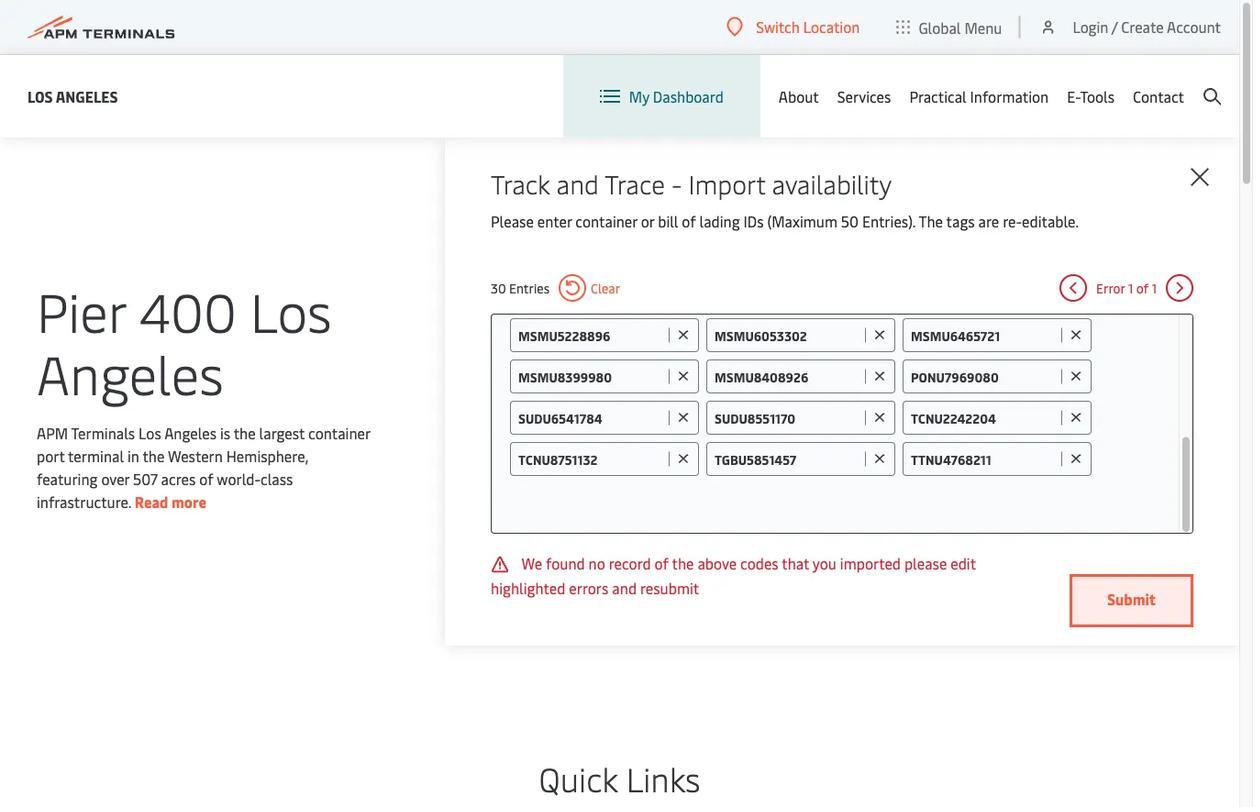 Task type: describe. For each thing, give the bounding box(es) containing it.
the for hemisphere,
[[234, 424, 256, 443]]

the for highlighted
[[672, 554, 694, 574]]

bill
[[658, 212, 679, 231]]

submit button
[[1070, 575, 1194, 628]]

information
[[971, 87, 1049, 106]]

western
[[168, 447, 223, 466]]

submit
[[1108, 590, 1156, 609]]

that
[[782, 554, 810, 574]]

e-tools
[[1068, 87, 1115, 106]]

please
[[905, 554, 947, 574]]

found
[[546, 554, 585, 574]]

track and trace - import availability
[[491, 166, 892, 201]]

services button
[[838, 55, 892, 138]]

clear button
[[559, 274, 621, 302]]

1 1 from the left
[[1129, 279, 1134, 297]]

errors
[[569, 578, 609, 598]]

50
[[841, 212, 859, 231]]

enter
[[538, 212, 572, 231]]

services
[[838, 87, 892, 106]]

contact button
[[1133, 55, 1185, 138]]

infrastructure.
[[37, 492, 131, 512]]

please enter container or bill of lading ids (maximum 50 entries). the tags are re-editable.
[[491, 212, 1079, 231]]

hemisphere,
[[226, 447, 308, 466]]

global menu
[[919, 17, 1003, 37]]

angeles for terminals
[[164, 424, 217, 443]]

practical
[[910, 87, 967, 106]]

error 1 of 1
[[1097, 279, 1157, 297]]

terminals
[[71, 424, 135, 443]]

quick
[[539, 757, 618, 801]]

dashboard
[[653, 87, 724, 106]]

import
[[689, 166, 766, 201]]

you
[[813, 554, 837, 574]]

location
[[804, 17, 860, 37]]

0 vertical spatial angeles
[[56, 86, 118, 106]]

container inside apm terminals los angeles is the largest container port terminal in the western hemisphere, featuring over 507 acres of world-class infrastructure.
[[308, 424, 370, 443]]

lading
[[700, 212, 740, 231]]

pier
[[37, 274, 126, 346]]

los for pier 400 los angeles
[[250, 274, 332, 346]]

we found no record of the above codes that you imported please edit highlighted errors and resubmit
[[491, 554, 976, 598]]

practical information
[[910, 87, 1049, 106]]

track
[[491, 166, 550, 201]]

tools
[[1081, 87, 1115, 106]]

above
[[698, 554, 737, 574]]

tags
[[947, 212, 975, 231]]

my dashboard
[[629, 87, 724, 106]]

read more
[[135, 492, 207, 512]]

terminal
[[68, 447, 124, 466]]

/
[[1112, 17, 1118, 37]]

login / create account
[[1073, 17, 1222, 37]]

we
[[522, 554, 543, 574]]

entries).
[[863, 212, 916, 231]]

port
[[37, 447, 65, 466]]

507
[[133, 469, 158, 489]]

are
[[979, 212, 1000, 231]]

global menu button
[[879, 0, 1021, 55]]

pier 400 los angeles
[[37, 274, 332, 408]]

over
[[101, 469, 130, 489]]

login
[[1073, 17, 1109, 37]]

of inside apm terminals los angeles is the largest container port terminal in the western hemisphere, featuring over 507 acres of world-class infrastructure.
[[199, 469, 213, 489]]

menu
[[965, 17, 1003, 37]]

e-tools button
[[1068, 55, 1115, 138]]

0 horizontal spatial and
[[557, 166, 599, 201]]

global
[[919, 17, 961, 37]]

class
[[261, 469, 293, 489]]

world-
[[217, 469, 261, 489]]

of right bill
[[682, 212, 696, 231]]

los angeles link
[[28, 85, 118, 108]]

in
[[128, 447, 139, 466]]

about
[[779, 87, 819, 106]]

angeles for 400
[[37, 336, 224, 408]]

and inside we found no record of the above codes that you imported please edit highlighted errors and resubmit
[[612, 578, 637, 598]]

apm terminals los angeles is the largest container port terminal in the western hemisphere, featuring over 507 acres of world-class infrastructure.
[[37, 424, 370, 512]]

acres
[[161, 469, 196, 489]]



Task type: locate. For each thing, give the bounding box(es) containing it.
codes
[[741, 554, 779, 574]]

0 horizontal spatial los
[[28, 86, 53, 106]]

0 vertical spatial the
[[234, 424, 256, 443]]

availability
[[772, 166, 892, 201]]

1 right error on the top
[[1129, 279, 1134, 297]]

error
[[1097, 279, 1126, 297]]

1 left view next error icon
[[1152, 279, 1157, 297]]

los angeles
[[28, 86, 118, 106]]

trace
[[605, 166, 665, 201]]

1
[[1129, 279, 1134, 297], [1152, 279, 1157, 297]]

clear
[[591, 279, 621, 297]]

1 horizontal spatial the
[[234, 424, 256, 443]]

about button
[[779, 55, 819, 138]]

ids
[[744, 212, 764, 231]]

los
[[28, 86, 53, 106], [250, 274, 332, 346], [139, 424, 161, 443]]

1 vertical spatial the
[[143, 447, 165, 466]]

switch location button
[[727, 17, 860, 37]]

2 vertical spatial angeles
[[164, 424, 217, 443]]

read
[[135, 492, 168, 512]]

resubmit
[[641, 578, 700, 598]]

view next error image
[[1167, 274, 1194, 302]]

angeles inside apm terminals los angeles is the largest container port terminal in the western hemisphere, featuring over 507 acres of world-class infrastructure.
[[164, 424, 217, 443]]

of up the resubmit
[[655, 554, 669, 574]]

the right is
[[234, 424, 256, 443]]

los inside pier 400 los angeles
[[250, 274, 332, 346]]

of down western
[[199, 469, 213, 489]]

featuring
[[37, 469, 98, 489]]

1 horizontal spatial los
[[139, 424, 161, 443]]

1 horizontal spatial 1
[[1152, 279, 1157, 297]]

2 vertical spatial los
[[139, 424, 161, 443]]

create
[[1122, 17, 1164, 37]]

my
[[629, 87, 650, 106]]

1 horizontal spatial container
[[576, 212, 638, 231]]

switch
[[756, 17, 800, 37]]

Entered ID text field
[[519, 327, 664, 344], [911, 327, 1057, 344], [519, 368, 664, 385], [715, 368, 861, 385], [911, 409, 1057, 427]]

2 horizontal spatial los
[[250, 274, 332, 346]]

please
[[491, 212, 534, 231]]

0 vertical spatial and
[[557, 166, 599, 201]]

(maximum
[[768, 212, 838, 231]]

la secondary image
[[34, 430, 356, 706]]

my dashboard button
[[600, 55, 724, 138]]

largest
[[259, 424, 305, 443]]

and up enter
[[557, 166, 599, 201]]

practical information button
[[910, 55, 1049, 138]]

1 vertical spatial angeles
[[37, 336, 224, 408]]

0 horizontal spatial container
[[308, 424, 370, 443]]

2 vertical spatial the
[[672, 554, 694, 574]]

login / create account link
[[1039, 0, 1222, 54]]

1 vertical spatial container
[[308, 424, 370, 443]]

container right the largest
[[308, 424, 370, 443]]

angeles inside pier 400 los angeles
[[37, 336, 224, 408]]

of inside we found no record of the above codes that you imported please edit highlighted errors and resubmit
[[655, 554, 669, 574]]

links
[[627, 757, 701, 801]]

1 horizontal spatial and
[[612, 578, 637, 598]]

and
[[557, 166, 599, 201], [612, 578, 637, 598]]

view previous error image
[[1060, 274, 1088, 302]]

of right error on the top
[[1137, 279, 1149, 297]]

editable.
[[1022, 212, 1079, 231]]

2 1 from the left
[[1152, 279, 1157, 297]]

the right in
[[143, 447, 165, 466]]

the up the resubmit
[[672, 554, 694, 574]]

no
[[589, 554, 606, 574]]

0 horizontal spatial 1
[[1129, 279, 1134, 297]]

angeles
[[56, 86, 118, 106], [37, 336, 224, 408], [164, 424, 217, 443]]

edit
[[951, 554, 976, 574]]

or
[[641, 212, 655, 231]]

quick links
[[539, 757, 701, 801]]

re-
[[1003, 212, 1022, 231]]

highlighted
[[491, 578, 566, 598]]

los for apm terminals los angeles is the largest container port terminal in the western hemisphere, featuring over 507 acres of world-class infrastructure.
[[139, 424, 161, 443]]

Entered ID text field
[[715, 327, 861, 344], [911, 368, 1057, 385], [519, 409, 664, 427], [715, 409, 861, 427], [519, 451, 664, 468], [715, 451, 861, 468], [911, 451, 1057, 468]]

container left the or
[[576, 212, 638, 231]]

switch location
[[756, 17, 860, 37]]

1 vertical spatial los
[[250, 274, 332, 346]]

0 vertical spatial container
[[576, 212, 638, 231]]

the
[[919, 212, 944, 231]]

-
[[672, 166, 682, 201]]

400
[[139, 274, 237, 346]]

of
[[682, 212, 696, 231], [1137, 279, 1149, 297], [199, 469, 213, 489], [655, 554, 669, 574]]

imported
[[841, 554, 901, 574]]

more
[[172, 492, 207, 512]]

and down the record in the bottom of the page
[[612, 578, 637, 598]]

e-
[[1068, 87, 1081, 106]]

2 horizontal spatial the
[[672, 554, 694, 574]]

0 horizontal spatial the
[[143, 447, 165, 466]]

30
[[491, 279, 506, 297]]

30 entries
[[491, 279, 550, 297]]

entries
[[509, 279, 550, 297]]

los inside apm terminals los angeles is the largest container port terminal in the western hemisphere, featuring over 507 acres of world-class infrastructure.
[[139, 424, 161, 443]]

1 vertical spatial and
[[612, 578, 637, 598]]

the inside we found no record of the above codes that you imported please edit highlighted errors and resubmit
[[672, 554, 694, 574]]

is
[[220, 424, 230, 443]]

contact
[[1133, 87, 1185, 106]]

the
[[234, 424, 256, 443], [143, 447, 165, 466], [672, 554, 694, 574]]

read more link
[[135, 492, 207, 512]]

0 vertical spatial los
[[28, 86, 53, 106]]

record
[[609, 554, 651, 574]]

account
[[1167, 17, 1222, 37]]

apm
[[37, 424, 68, 443]]



Task type: vqa. For each thing, say whether or not it's contained in the screenshot.
the Gate
no



